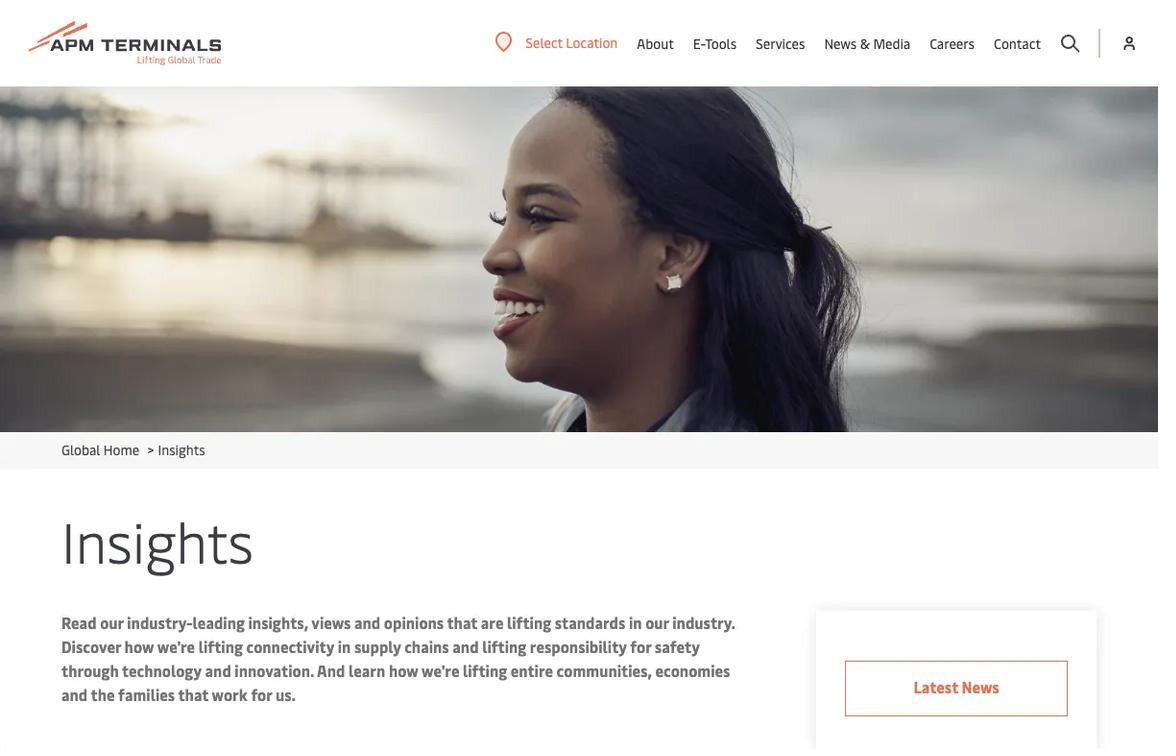 Task type: locate. For each thing, give the bounding box(es) containing it.
1 vertical spatial for
[[251, 685, 272, 705]]

0 horizontal spatial in
[[338, 637, 351, 657]]

about button
[[637, 0, 674, 86]]

global home link
[[61, 441, 139, 459]]

0 vertical spatial news
[[825, 34, 857, 52]]

0 horizontal spatial for
[[251, 685, 272, 705]]

0 vertical spatial in
[[629, 613, 642, 633]]

that
[[447, 613, 478, 633], [178, 685, 209, 705]]

insights right the >
[[158, 441, 205, 459]]

for left safety
[[631, 637, 652, 657]]

in
[[629, 613, 642, 633], [338, 637, 351, 657]]

insights up industry-
[[61, 502, 254, 577]]

how
[[125, 637, 154, 657], [389, 661, 419, 681]]

0 vertical spatial how
[[125, 637, 154, 657]]

1 horizontal spatial our
[[646, 613, 669, 633]]

1 vertical spatial that
[[178, 685, 209, 705]]

news right latest
[[962, 677, 1000, 698]]

we're up technology on the bottom
[[157, 637, 195, 657]]

1 vertical spatial insights
[[61, 502, 254, 577]]

0 vertical spatial that
[[447, 613, 478, 633]]

lifting down are
[[482, 637, 527, 657]]

and
[[355, 613, 381, 633], [453, 637, 479, 657], [205, 661, 231, 681], [61, 685, 88, 705]]

the
[[91, 685, 115, 705]]

how down chains
[[389, 661, 419, 681]]

news
[[825, 34, 857, 52], [962, 677, 1000, 698]]

learn
[[349, 661, 386, 681]]

0 horizontal spatial that
[[178, 685, 209, 705]]

0 vertical spatial we're
[[157, 637, 195, 657]]

our up discover
[[100, 613, 124, 633]]

lifting
[[507, 613, 552, 633], [199, 637, 243, 657], [482, 637, 527, 657], [463, 661, 507, 681]]

0 horizontal spatial we're
[[157, 637, 195, 657]]

0 horizontal spatial news
[[825, 34, 857, 52]]

safety
[[655, 637, 700, 657]]

standards
[[555, 613, 626, 633]]

insights,
[[248, 613, 308, 633]]

1 horizontal spatial we're
[[422, 661, 460, 681]]

work
[[212, 685, 248, 705]]

select
[[526, 33, 563, 51]]

insights image
[[0, 86, 1159, 432]]

news & media button
[[825, 0, 911, 86]]

latest news link
[[846, 661, 1068, 717]]

1 horizontal spatial in
[[629, 613, 642, 633]]

and up the supply at the bottom of the page
[[355, 613, 381, 633]]

that left are
[[447, 613, 478, 633]]

for
[[631, 637, 652, 657], [251, 685, 272, 705]]

in down views
[[338, 637, 351, 657]]

contact
[[995, 34, 1042, 52]]

0 horizontal spatial our
[[100, 613, 124, 633]]

news left &
[[825, 34, 857, 52]]

&
[[861, 34, 871, 52]]

that left work
[[178, 685, 209, 705]]

we're down chains
[[422, 661, 460, 681]]

opinions
[[384, 613, 444, 633]]

1 horizontal spatial for
[[631, 637, 652, 657]]

tools
[[705, 34, 737, 52]]

in right standards at the bottom of page
[[629, 613, 642, 633]]

contact button
[[995, 0, 1042, 86]]

services button
[[756, 0, 806, 86]]

>
[[147, 441, 154, 459]]

our
[[100, 613, 124, 633], [646, 613, 669, 633]]

lifting down leading
[[199, 637, 243, 657]]

us.
[[276, 685, 296, 705]]

media
[[874, 34, 911, 52]]

lifting right are
[[507, 613, 552, 633]]

economies
[[656, 661, 731, 681]]

for left us.
[[251, 685, 272, 705]]

we're
[[157, 637, 195, 657], [422, 661, 460, 681]]

1 our from the left
[[100, 613, 124, 633]]

responsibility
[[530, 637, 627, 657]]

1 horizontal spatial news
[[962, 677, 1000, 698]]

and right chains
[[453, 637, 479, 657]]

how down industry-
[[125, 637, 154, 657]]

1 horizontal spatial how
[[389, 661, 419, 681]]

industry.
[[673, 613, 736, 633]]

careers button
[[930, 0, 975, 86]]

1 vertical spatial news
[[962, 677, 1000, 698]]

1 vertical spatial we're
[[422, 661, 460, 681]]

insights
[[158, 441, 205, 459], [61, 502, 254, 577]]

careers
[[930, 34, 975, 52]]

0 horizontal spatial how
[[125, 637, 154, 657]]

chains
[[405, 637, 449, 657]]

our up safety
[[646, 613, 669, 633]]



Task type: vqa. For each thing, say whether or not it's contained in the screenshot.
E-Tools 'dropdown button'
yes



Task type: describe. For each thing, give the bounding box(es) containing it.
home
[[104, 441, 139, 459]]

lifting left 'entire'
[[463, 661, 507, 681]]

services
[[756, 34, 806, 52]]

industry-
[[127, 613, 193, 633]]

e-tools button
[[694, 0, 737, 86]]

innovation.
[[235, 661, 314, 681]]

news inside dropdown button
[[825, 34, 857, 52]]

select location
[[526, 33, 618, 51]]

2 our from the left
[[646, 613, 669, 633]]

e-
[[694, 34, 705, 52]]

0 vertical spatial insights
[[158, 441, 205, 459]]

about
[[637, 34, 674, 52]]

read our industry-leading insights, views and opinions that are lifting standards in our industry. discover how we're lifting connectivity in supply chains and lifting responsibility for safety through technology and innovation. and learn how we're lifting entire communities, economies and the families that work for us.
[[61, 613, 736, 705]]

0 vertical spatial for
[[631, 637, 652, 657]]

and up work
[[205, 661, 231, 681]]

e-tools
[[694, 34, 737, 52]]

latest
[[914, 677, 959, 698]]

read
[[61, 613, 97, 633]]

are
[[481, 613, 504, 633]]

and left 'the'
[[61, 685, 88, 705]]

technology
[[122, 661, 202, 681]]

through
[[61, 661, 119, 681]]

global
[[61, 441, 100, 459]]

connectivity
[[246, 637, 335, 657]]

views
[[312, 613, 351, 633]]

entire
[[511, 661, 553, 681]]

select location button
[[495, 32, 618, 53]]

location
[[566, 33, 618, 51]]

1 vertical spatial in
[[338, 637, 351, 657]]

leading
[[193, 613, 245, 633]]

1 vertical spatial how
[[389, 661, 419, 681]]

global home > insights
[[61, 441, 205, 459]]

and
[[317, 661, 345, 681]]

supply
[[354, 637, 401, 657]]

news & media
[[825, 34, 911, 52]]

families
[[118, 685, 175, 705]]

communities,
[[557, 661, 652, 681]]

latest news
[[914, 677, 1000, 698]]

discover
[[61, 637, 121, 657]]

1 horizontal spatial that
[[447, 613, 478, 633]]



